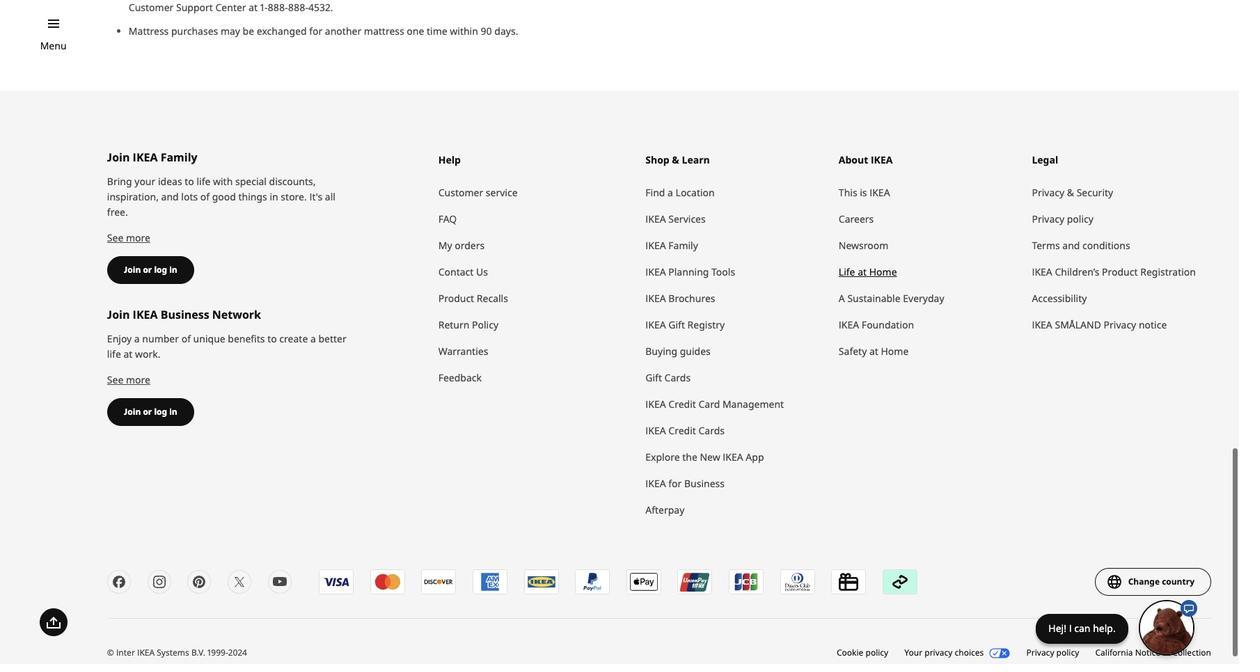Task type: describe. For each thing, give the bounding box(es) containing it.
1 vertical spatial family
[[668, 239, 698, 252]]

ikea down 'gift cards'
[[646, 398, 666, 411]]

create
[[279, 332, 308, 346]]

a for enjoy
[[134, 332, 140, 346]]

1 horizontal spatial list
[[319, 570, 932, 603]]

b.v.
[[191, 647, 205, 659]]

country
[[1162, 576, 1195, 588]]

cards inside gift cards link
[[665, 371, 691, 385]]

ideas
[[158, 175, 182, 188]]

life inside enjoy a number of unique benefits to create a better life at work.
[[107, 348, 121, 361]]

planning
[[668, 266, 709, 279]]

free.
[[107, 206, 128, 219]]

guides
[[680, 345, 711, 358]]

i
[[1069, 622, 1072, 635]]

ikea foundation
[[839, 318, 914, 332]]

life at home link
[[839, 259, 1018, 286]]

1999-
[[207, 647, 228, 659]]

afterpay link
[[646, 497, 825, 524]]

ikea credit card image
[[525, 570, 558, 594]]

newsroom
[[839, 239, 889, 252]]

see more link for join ikea business network
[[107, 373, 150, 387]]

privacy & security
[[1032, 186, 1113, 199]]

ikea foundation link
[[839, 312, 1018, 339]]

network
[[212, 307, 261, 323]]

ikea småland privacy notice
[[1032, 318, 1167, 332]]

change country
[[1128, 576, 1195, 588]]

småland
[[1055, 318, 1101, 332]]

at inside enjoy a number of unique benefits to create a better life at work.
[[123, 348, 132, 361]]

0 horizontal spatial for
[[309, 25, 322, 38]]

facebook image
[[111, 574, 127, 590]]

more for business
[[126, 373, 150, 387]]

join up bring
[[107, 150, 130, 165]]

to inside enjoy a number of unique benefits to create a better life at work.
[[267, 332, 277, 346]]

buying guides
[[646, 345, 711, 358]]

can
[[1074, 622, 1090, 635]]

privacy for the bottom privacy policy "link"
[[1026, 647, 1054, 659]]

ikea left app
[[723, 451, 743, 464]]

discover image
[[422, 570, 456, 594]]

benefits
[[228, 332, 265, 346]]

my orders
[[438, 239, 485, 252]]

work.
[[135, 348, 160, 361]]

life inside bring your ideas to life with special discounts, inspiration, and lots of good things in store. it's all free.
[[197, 175, 210, 188]]

0 vertical spatial privacy policy link
[[1032, 206, 1211, 233]]

enjoy
[[107, 332, 132, 346]]

foundation
[[862, 318, 914, 332]]

or for family
[[143, 264, 152, 276]]

ikea credit cards
[[646, 424, 725, 437]]

see more for join ikea business network
[[107, 373, 150, 387]]

join or log in button for family
[[107, 256, 194, 284]]

california notice at collection
[[1095, 647, 1211, 659]]

everyday
[[903, 292, 944, 305]]

1 vertical spatial privacy policy
[[1026, 647, 1079, 659]]

ikea family link
[[646, 233, 825, 259]]

afterpay
[[646, 503, 685, 517]]

join or log in button for business
[[107, 398, 194, 426]]

amex image
[[474, 570, 507, 594]]

or for business
[[143, 406, 152, 418]]

©
[[107, 647, 114, 659]]

safety at home link
[[839, 339, 1018, 365]]

mastercard image
[[371, 570, 404, 594]]

new
[[700, 451, 720, 464]]

see for join ikea family
[[107, 231, 123, 245]]

management
[[723, 398, 784, 411]]

your
[[905, 647, 923, 659]]

systems
[[157, 647, 189, 659]]

union pay image
[[679, 570, 712, 594]]

for inside 'footer'
[[668, 477, 682, 490]]

collection
[[1173, 647, 1211, 659]]

find a location link
[[646, 180, 825, 206]]

1 vertical spatial privacy policy link
[[1026, 647, 1079, 660]]

instagram image
[[151, 574, 167, 590]]

your
[[135, 175, 155, 188]]

terms and conditions
[[1032, 239, 1130, 252]]

ikea up the safety
[[839, 318, 859, 332]]

of inside enjoy a number of unique benefits to create a better life at work.
[[181, 332, 191, 346]]

cookie policy
[[837, 647, 888, 659]]

join ikea family
[[107, 150, 197, 165]]

ikea children's product registration
[[1032, 266, 1196, 279]]

purchases
[[171, 25, 218, 38]]

a for find
[[668, 186, 673, 199]]

policy
[[472, 318, 499, 332]]

buying
[[646, 345, 677, 358]]

this is ikea
[[839, 186, 890, 199]]

credit for cards
[[668, 424, 696, 437]]

ikea right is
[[870, 186, 890, 199]]

ikea brochures link
[[646, 286, 825, 312]]

jcb image
[[730, 570, 763, 594]]

0 vertical spatial privacy policy
[[1032, 213, 1094, 226]]

ikea gift registry
[[646, 318, 725, 332]]

a sustainable everyday link
[[839, 286, 1018, 312]]

gift inside gift cards link
[[646, 371, 662, 385]]

explore the new ikea app link
[[646, 444, 825, 471]]

&
[[1067, 186, 1074, 199]]

mattress purchases may be exchanged for another mattress one time within 90 days.
[[129, 25, 518, 38]]

privacy for privacy & security link at right
[[1032, 186, 1064, 199]]

diners image
[[781, 570, 815, 594]]

ikea gift registry link
[[646, 312, 825, 339]]

us
[[476, 266, 488, 279]]

ikea services link
[[646, 206, 825, 233]]

better
[[318, 332, 346, 346]]

cookie policy link
[[837, 647, 888, 660]]

warranties link
[[438, 339, 632, 365]]

my orders link
[[438, 233, 632, 259]]

ikea up explore
[[646, 424, 666, 437]]

0 horizontal spatial product
[[438, 292, 474, 305]]

gift inside the ikea gift registry link
[[668, 318, 685, 332]]

at right life
[[858, 266, 867, 279]]

ikea left brochures
[[646, 292, 666, 305]]

mattress
[[364, 25, 404, 38]]

ikea brochures
[[646, 292, 715, 305]]

and inside bring your ideas to life with special discounts, inspiration, and lots of good things in store. it's all free.
[[161, 190, 179, 204]]

in for business
[[169, 406, 177, 418]]

explore
[[646, 451, 680, 464]]

ikea for business link
[[646, 471, 825, 497]]

customer service
[[438, 186, 518, 199]]

number
[[142, 332, 179, 346]]

menu button
[[40, 38, 67, 54]]

change
[[1128, 576, 1160, 588]]

0 horizontal spatial family
[[161, 150, 197, 165]]

return
[[438, 318, 470, 332]]

tools
[[711, 266, 735, 279]]



Task type: locate. For each thing, give the bounding box(es) containing it.
more down work.
[[126, 373, 150, 387]]

0 horizontal spatial cards
[[665, 371, 691, 385]]

join or log in button down work.
[[107, 398, 194, 426]]

card
[[699, 398, 720, 411]]

of inside bring your ideas to life with special discounts, inspiration, and lots of good things in store. it's all free.
[[200, 190, 210, 204]]

more down free.
[[126, 231, 150, 245]]

x image
[[231, 574, 248, 590]]

0 vertical spatial for
[[309, 25, 322, 38]]

1 vertical spatial product
[[438, 292, 474, 305]]

policy for the bottom privacy policy "link"
[[1056, 647, 1079, 659]]

a right find
[[668, 186, 673, 199]]

at right notice
[[1163, 647, 1170, 659]]

home down foundation
[[881, 345, 909, 358]]

see more down free.
[[107, 231, 150, 245]]

explore the new ikea app
[[646, 451, 764, 464]]

may
[[221, 25, 240, 38]]

join down work.
[[124, 406, 141, 418]]

0 vertical spatial and
[[161, 190, 179, 204]]

with
[[213, 175, 233, 188]]

0 vertical spatial of
[[200, 190, 210, 204]]

safety at home
[[839, 345, 909, 358]]

california
[[1095, 647, 1133, 659]]

2 join or log in from the top
[[124, 406, 177, 418]]

to inside bring your ideas to life with special discounts, inspiration, and lots of good things in store. it's all free.
[[185, 175, 194, 188]]

privacy down hej!
[[1026, 647, 1054, 659]]

notice
[[1135, 647, 1160, 659]]

1 vertical spatial see more
[[107, 373, 150, 387]]

gift
[[668, 318, 685, 332], [646, 371, 662, 385]]

privacy down accessibility link
[[1104, 318, 1136, 332]]

and right terms
[[1063, 239, 1080, 252]]

1 vertical spatial credit
[[668, 424, 696, 437]]

things
[[238, 190, 267, 204]]

log for family
[[154, 264, 167, 276]]

1 see more link from the top
[[107, 231, 150, 245]]

1 or from the top
[[143, 264, 152, 276]]

to up lots at the top
[[185, 175, 194, 188]]

see down free.
[[107, 231, 123, 245]]

safety
[[839, 345, 867, 358]]

choices
[[955, 647, 984, 659]]

join up enjoy
[[107, 307, 130, 323]]

log down work.
[[154, 406, 167, 418]]

privacy policy link down hej!
[[1026, 647, 1079, 660]]

ikea right inter
[[137, 647, 155, 659]]

policy down i at the bottom right
[[1056, 647, 1079, 659]]

find
[[646, 186, 665, 199]]

1 see more from the top
[[107, 231, 150, 245]]

1 horizontal spatial a
[[310, 332, 316, 346]]

a right enjoy
[[134, 332, 140, 346]]

in
[[270, 190, 278, 204], [169, 264, 177, 276], [169, 406, 177, 418]]

california consumer privacy act (ccpa) opt-out icon image
[[989, 647, 1010, 660]]

2 more from the top
[[126, 373, 150, 387]]

footer containing join ikea family
[[0, 91, 1239, 664]]

privacy
[[925, 647, 953, 659]]

0 horizontal spatial of
[[181, 332, 191, 346]]

2 horizontal spatial a
[[668, 186, 673, 199]]

discounts,
[[269, 175, 316, 188]]

0 horizontal spatial and
[[161, 190, 179, 204]]

privacy policy down hej!
[[1026, 647, 1079, 659]]

this
[[839, 186, 857, 199]]

ikea planning tools link
[[646, 259, 825, 286]]

2 credit from the top
[[668, 424, 696, 437]]

0 vertical spatial see
[[107, 231, 123, 245]]

0 vertical spatial join or log in
[[124, 264, 177, 276]]

see more link down work.
[[107, 373, 150, 387]]

1 log from the top
[[154, 264, 167, 276]]

accessibility
[[1032, 292, 1087, 305]]

0 vertical spatial business
[[161, 307, 209, 323]]

ikea up "your"
[[133, 150, 158, 165]]

footer
[[0, 91, 1239, 664]]

ikea down find
[[646, 213, 666, 226]]

0 horizontal spatial to
[[185, 175, 194, 188]]

a left better
[[310, 332, 316, 346]]

1 vertical spatial in
[[169, 264, 177, 276]]

ikea credit card management
[[646, 398, 784, 411]]

buying guides link
[[646, 339, 825, 365]]

inspiration,
[[107, 190, 159, 204]]

0 vertical spatial cards
[[665, 371, 691, 385]]

1 horizontal spatial for
[[668, 477, 682, 490]]

0 vertical spatial in
[[270, 190, 278, 204]]

buy now pay later with afterpay image
[[884, 570, 917, 594]]

1 vertical spatial for
[[668, 477, 682, 490]]

0 horizontal spatial list
[[107, 570, 305, 602]]

ikea gift card image
[[832, 570, 866, 594]]

service
[[486, 186, 518, 199]]

ikea up number
[[133, 307, 158, 323]]

help.
[[1093, 622, 1116, 635]]

1 horizontal spatial product
[[1102, 266, 1138, 279]]

privacy for privacy policy "link" to the top
[[1032, 213, 1064, 226]]

business for for
[[684, 477, 725, 490]]

apple pay image
[[627, 570, 661, 594]]

join ikea business network
[[107, 307, 261, 323]]

at down enjoy
[[123, 348, 132, 361]]

orders
[[455, 239, 485, 252]]

1 vertical spatial or
[[143, 406, 152, 418]]

days.
[[494, 25, 518, 38]]

product
[[1102, 266, 1138, 279], [438, 292, 474, 305]]

careers
[[839, 213, 874, 226]]

notice
[[1139, 318, 1167, 332]]

lots
[[181, 190, 198, 204]]

of left unique
[[181, 332, 191, 346]]

see more
[[107, 231, 150, 245], [107, 373, 150, 387]]

policy right cookie
[[866, 647, 888, 659]]

mattress
[[129, 25, 169, 38]]

1 vertical spatial of
[[181, 332, 191, 346]]

policy up terms and conditions
[[1067, 213, 1094, 226]]

1 credit from the top
[[668, 398, 696, 411]]

1 horizontal spatial to
[[267, 332, 277, 346]]

hej!
[[1049, 622, 1066, 635]]

family up ideas
[[161, 150, 197, 165]]

to left create at the left of the page
[[267, 332, 277, 346]]

product down terms and conditions link
[[1102, 266, 1138, 279]]

change country link
[[1095, 568, 1211, 596]]

for left another
[[309, 25, 322, 38]]

product down contact
[[438, 292, 474, 305]]

privacy left &
[[1032, 186, 1064, 199]]

and
[[161, 190, 179, 204], [1063, 239, 1080, 252]]

home for safety at home
[[881, 345, 909, 358]]

0 horizontal spatial life
[[107, 348, 121, 361]]

1 vertical spatial join or log in
[[124, 406, 177, 418]]

or down work.
[[143, 406, 152, 418]]

privacy policy down &
[[1032, 213, 1094, 226]]

credit inside ikea credit card management link
[[668, 398, 696, 411]]

one
[[407, 25, 424, 38]]

visa image
[[320, 570, 353, 594]]

contact us link
[[438, 259, 632, 286]]

join or log in down work.
[[124, 406, 177, 418]]

0 horizontal spatial business
[[161, 307, 209, 323]]

0 vertical spatial more
[[126, 231, 150, 245]]

credit up ikea credit cards
[[668, 398, 696, 411]]

log for business
[[154, 406, 167, 418]]

2 see from the top
[[107, 373, 123, 387]]

1 join or log in button from the top
[[107, 256, 194, 284]]

ikea down ikea services at the right of the page
[[646, 239, 666, 252]]

join or log in for business
[[124, 406, 177, 418]]

1 vertical spatial life
[[107, 348, 121, 361]]

2 join or log in button from the top
[[107, 398, 194, 426]]

family
[[161, 150, 197, 165], [668, 239, 698, 252]]

0 vertical spatial see more link
[[107, 231, 150, 245]]

ikea for business
[[646, 477, 725, 490]]

your privacy choices
[[905, 647, 984, 659]]

pinterest image
[[191, 574, 208, 590]]

1 vertical spatial to
[[267, 332, 277, 346]]

2 or from the top
[[143, 406, 152, 418]]

ikea down the ikea family at the top right
[[646, 266, 666, 279]]

0 vertical spatial join or log in button
[[107, 256, 194, 284]]

0 vertical spatial see more
[[107, 231, 150, 245]]

credit for card
[[668, 398, 696, 411]]

1 horizontal spatial family
[[668, 239, 698, 252]]

0 vertical spatial log
[[154, 264, 167, 276]]

privacy up terms
[[1032, 213, 1064, 226]]

gift up buying guides
[[668, 318, 685, 332]]

customer service link
[[438, 180, 632, 206]]

in for family
[[169, 264, 177, 276]]

cookie
[[837, 647, 863, 659]]

bring
[[107, 175, 132, 188]]

90
[[481, 25, 492, 38]]

gift cards
[[646, 371, 691, 385]]

ikea
[[133, 150, 158, 165], [870, 186, 890, 199], [646, 213, 666, 226], [646, 239, 666, 252], [646, 266, 666, 279], [1032, 266, 1052, 279], [646, 292, 666, 305], [133, 307, 158, 323], [646, 318, 666, 332], [839, 318, 859, 332], [1032, 318, 1052, 332], [646, 398, 666, 411], [646, 424, 666, 437], [723, 451, 743, 464], [646, 477, 666, 490], [137, 647, 155, 659]]

1 see from the top
[[107, 231, 123, 245]]

1 vertical spatial and
[[1063, 239, 1080, 252]]

security
[[1077, 186, 1113, 199]]

cards up new
[[699, 424, 725, 437]]

0 vertical spatial home
[[869, 266, 897, 279]]

1 horizontal spatial and
[[1063, 239, 1080, 252]]

ikea down terms
[[1032, 266, 1052, 279]]

see more down work.
[[107, 373, 150, 387]]

1 horizontal spatial of
[[200, 190, 210, 204]]

youtube image
[[271, 574, 288, 590]]

1 vertical spatial see more link
[[107, 373, 150, 387]]

ikea down the accessibility
[[1032, 318, 1052, 332]]

or up join ikea business network
[[143, 264, 152, 276]]

0 vertical spatial credit
[[668, 398, 696, 411]]

location
[[676, 186, 715, 199]]

join or log in
[[124, 264, 177, 276], [124, 406, 177, 418]]

privacy policy
[[1032, 213, 1094, 226], [1026, 647, 1079, 659]]

life at home
[[839, 266, 897, 279]]

policy for 'cookie policy' link
[[866, 647, 888, 659]]

see more link for join ikea family
[[107, 231, 150, 245]]

2 vertical spatial in
[[169, 406, 177, 418]]

within
[[450, 25, 478, 38]]

log up join ikea business network
[[154, 264, 167, 276]]

my
[[438, 239, 452, 252]]

inter
[[116, 647, 135, 659]]

0 vertical spatial gift
[[668, 318, 685, 332]]

exchanged
[[257, 25, 307, 38]]

1 vertical spatial log
[[154, 406, 167, 418]]

ikea up buying
[[646, 318, 666, 332]]

more
[[126, 231, 150, 245], [126, 373, 150, 387]]

brochures
[[668, 292, 715, 305]]

1 horizontal spatial gift
[[668, 318, 685, 332]]

1 horizontal spatial life
[[197, 175, 210, 188]]

2 see more from the top
[[107, 373, 150, 387]]

0 vertical spatial to
[[185, 175, 194, 188]]

ikea småland privacy notice link
[[1032, 312, 1211, 339]]

1 join or log in from the top
[[124, 264, 177, 276]]

1 more from the top
[[126, 231, 150, 245]]

0 horizontal spatial gift
[[646, 371, 662, 385]]

ikea down explore
[[646, 477, 666, 490]]

1 vertical spatial cards
[[699, 424, 725, 437]]

cards inside ikea credit cards link
[[699, 424, 725, 437]]

it's
[[309, 190, 322, 204]]

return policy
[[438, 318, 499, 332]]

join down free.
[[124, 264, 141, 276]]

privacy
[[1032, 186, 1064, 199], [1032, 213, 1064, 226], [1104, 318, 1136, 332], [1026, 647, 1054, 659]]

2 log from the top
[[154, 406, 167, 418]]

gift down buying
[[646, 371, 662, 385]]

customer
[[438, 186, 483, 199]]

warranties
[[438, 345, 488, 358]]

1 horizontal spatial business
[[684, 477, 725, 490]]

credit
[[668, 398, 696, 411], [668, 424, 696, 437]]

business down explore the new ikea app
[[684, 477, 725, 490]]

join or log in up join ikea business network
[[124, 264, 177, 276]]

join or log in for family
[[124, 264, 177, 276]]

0 horizontal spatial a
[[134, 332, 140, 346]]

credit up the
[[668, 424, 696, 437]]

see more for join ikea family
[[107, 231, 150, 245]]

and down ideas
[[161, 190, 179, 204]]

1 vertical spatial join or log in button
[[107, 398, 194, 426]]

business for ikea
[[161, 307, 209, 323]]

1 vertical spatial business
[[684, 477, 725, 490]]

conditions
[[1083, 239, 1130, 252]]

sustainable
[[847, 292, 901, 305]]

more for family
[[126, 231, 150, 245]]

see more link down free.
[[107, 231, 150, 245]]

life left with
[[197, 175, 210, 188]]

registration
[[1140, 266, 1196, 279]]

0 vertical spatial family
[[161, 150, 197, 165]]

list
[[319, 570, 932, 603], [107, 570, 305, 602]]

cards down buying guides
[[665, 371, 691, 385]]

see for join ikea business network
[[107, 373, 123, 387]]

privacy policy link up conditions
[[1032, 206, 1211, 233]]

0 vertical spatial or
[[143, 264, 152, 276]]

app
[[746, 451, 764, 464]]

for up afterpay
[[668, 477, 682, 490]]

of right lots at the top
[[200, 190, 210, 204]]

home for life at home
[[869, 266, 897, 279]]

gift cards link
[[646, 365, 825, 391]]

see down enjoy
[[107, 373, 123, 387]]

1 vertical spatial home
[[881, 345, 909, 358]]

credit inside ikea credit cards link
[[668, 424, 696, 437]]

a
[[839, 292, 845, 305]]

join or log in button up join ikea business network
[[107, 256, 194, 284]]

the
[[682, 451, 697, 464]]

1 vertical spatial gift
[[646, 371, 662, 385]]

2 see more link from the top
[[107, 373, 150, 387]]

paypal image
[[576, 570, 610, 594]]

business up number
[[161, 307, 209, 323]]

policy for privacy policy "link" to the top
[[1067, 213, 1094, 226]]

0 vertical spatial product
[[1102, 266, 1138, 279]]

at right the safety
[[869, 345, 878, 358]]

life down enjoy
[[107, 348, 121, 361]]

family down services
[[668, 239, 698, 252]]

1 horizontal spatial cards
[[699, 424, 725, 437]]

faq link
[[438, 206, 632, 233]]

product recalls link
[[438, 286, 632, 312]]

and inside terms and conditions link
[[1063, 239, 1080, 252]]

1 vertical spatial more
[[126, 373, 150, 387]]

0 vertical spatial life
[[197, 175, 210, 188]]

feedback link
[[438, 365, 632, 391]]

1 vertical spatial see
[[107, 373, 123, 387]]

in inside bring your ideas to life with special discounts, inspiration, and lots of good things in store. it's all free.
[[270, 190, 278, 204]]

home up a sustainable everyday
[[869, 266, 897, 279]]



Task type: vqa. For each thing, say whether or not it's contained in the screenshot.
Your privacy choices button
no



